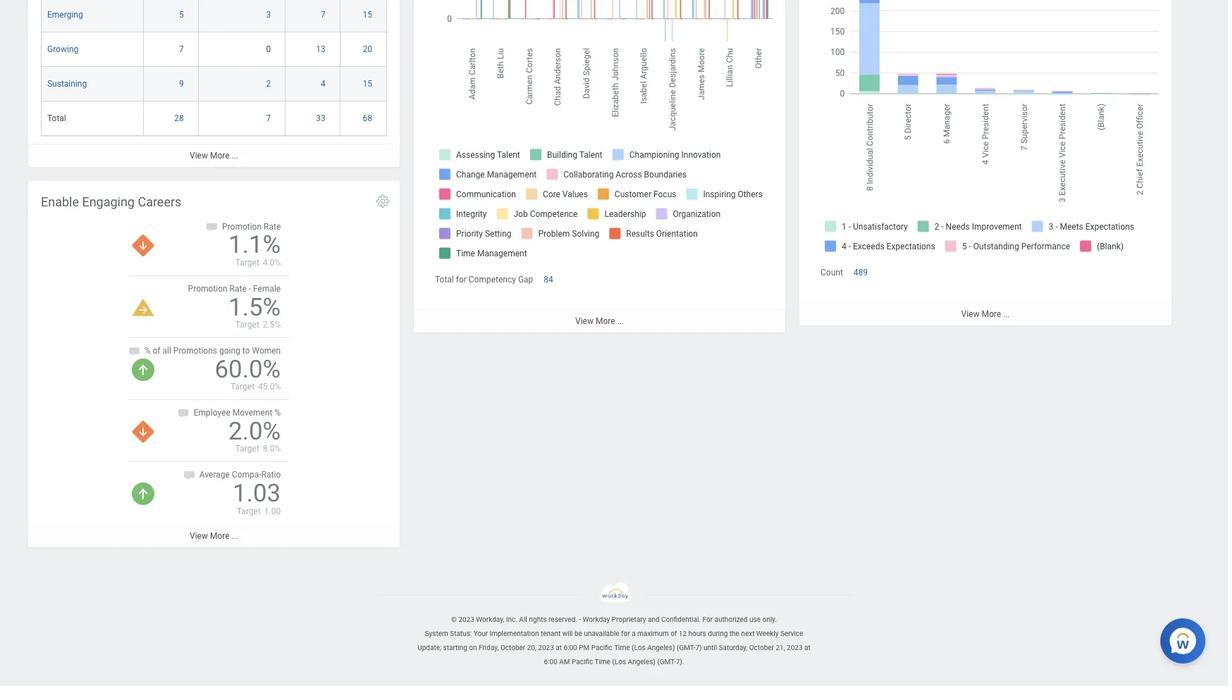 Task type: locate. For each thing, give the bounding box(es) containing it.
will
[[563, 630, 573, 639]]

0 horizontal spatial total
[[47, 114, 66, 124]]

count
[[821, 268, 843, 278]]

2 15 button from the top
[[363, 78, 374, 90]]

0 vertical spatial %
[[144, 347, 151, 356]]

of
[[153, 347, 160, 356], [671, 630, 677, 639]]

5 button
[[179, 9, 186, 21]]

view inside talent by market share / growth element
[[190, 151, 208, 161]]

%
[[144, 347, 151, 356], [275, 409, 281, 419]]

promotion rate - female
[[188, 284, 281, 294]]

view more ... inside review ratings summary element
[[962, 310, 1010, 320]]

total for total for competency gap
[[435, 275, 454, 285]]

target for 1.03
[[237, 507, 261, 517]]

1 vertical spatial promotion
[[188, 284, 228, 294]]

7 up 13 button
[[321, 10, 326, 20]]

... inside talent by market share / growth element
[[232, 151, 238, 161]]

1 horizontal spatial time
[[614, 645, 630, 653]]

total for the total element
[[47, 114, 66, 124]]

rate
[[264, 222, 281, 232], [230, 284, 247, 294]]

october down implementation
[[501, 645, 525, 653]]

2.5%
[[263, 320, 281, 330]]

... for 489
[[1003, 310, 1010, 320]]

1 vertical spatial 7 button
[[179, 44, 186, 55]]

1 15 from the top
[[363, 10, 372, 20]]

1 horizontal spatial (gmt-
[[677, 645, 696, 653]]

target inside 1.5% target 2.5%
[[235, 320, 259, 330]]

- inside © 2023 workday, inc. all rights reserved. - workday proprietary and confidential. for authorized use only. system status: your implementation tenant will be unavailable for a maximum of 12 hours during the next weekly service update; starting on friday, october 20, 2023 at 6:00 pm pacific time (los angeles) (gmt-7) until saturday, october 21, 2023 at 6:00 am pacific time (los angeles) (gmt-7).
[[579, 616, 581, 625]]

1 horizontal spatial at
[[805, 645, 811, 653]]

0 vertical spatial 7
[[321, 10, 326, 20]]

configure enable engaging careers image
[[375, 194, 391, 209]]

growing
[[47, 45, 78, 54]]

promotion left 1.5%
[[188, 284, 228, 294]]

(los
[[632, 645, 646, 653], [612, 659, 626, 667]]

2 vertical spatial 7
[[266, 114, 271, 124]]

2 up good image from the top
[[132, 484, 154, 506]]

- up be
[[579, 616, 581, 625]]

target inside 1.1% target 4.0%
[[235, 258, 259, 268]]

status:
[[450, 630, 472, 639]]

7 for bottom the 7 button
[[266, 114, 271, 124]]

female
[[253, 284, 281, 294]]

3 row from the top
[[41, 67, 387, 102]]

row up 28 button
[[41, 67, 387, 102]]

target left 2.5%
[[235, 320, 259, 330]]

0 vertical spatial 15 button
[[363, 9, 374, 21]]

view
[[190, 151, 208, 161], [962, 310, 980, 320], [575, 317, 594, 327], [190, 532, 208, 541]]

0 vertical spatial 15
[[363, 10, 372, 20]]

15 button
[[363, 9, 374, 21], [363, 78, 374, 90]]

0 vertical spatial up good image
[[132, 359, 154, 382]]

of inside 'enable engaging careers' element
[[153, 347, 160, 356]]

20
[[363, 45, 372, 54]]

rate for promotion rate
[[264, 222, 281, 232]]

2023
[[459, 616, 474, 625], [538, 645, 554, 653], [787, 645, 803, 653]]

angeles) down maximum on the bottom right of the page
[[647, 645, 675, 653]]

3 button
[[266, 9, 273, 21]]

2 horizontal spatial 7 button
[[321, 9, 328, 21]]

1 vertical spatial 7
[[179, 45, 184, 54]]

1 vertical spatial 6:00
[[544, 659, 558, 667]]

1 horizontal spatial for
[[621, 630, 630, 639]]

1 horizontal spatial total
[[435, 275, 454, 285]]

view inside competency gap analysis element
[[575, 317, 594, 327]]

2
[[266, 79, 271, 89]]

pacific down pm
[[572, 659, 593, 667]]

0 vertical spatial pacific
[[591, 645, 613, 653]]

until
[[704, 645, 717, 653]]

1 row from the top
[[41, 0, 387, 33]]

promotion up promotion rate - female
[[222, 222, 262, 232]]

3
[[266, 10, 271, 20]]

target for 60.0%
[[231, 383, 255, 392]]

more inside competency gap analysis element
[[596, 317, 615, 327]]

gap
[[518, 275, 533, 285]]

target
[[235, 258, 259, 268], [235, 320, 259, 330], [231, 383, 255, 392], [235, 445, 259, 455], [237, 507, 261, 517]]

2 down bad image from the top
[[132, 421, 154, 444]]

starting
[[443, 645, 467, 653]]

0 horizontal spatial at
[[556, 645, 562, 653]]

target inside 60.0% target 45.0%
[[231, 383, 255, 392]]

15 button up the 68
[[363, 78, 374, 90]]

view more ... link
[[28, 144, 400, 167], [800, 303, 1172, 326], [414, 310, 786, 333], [28, 525, 400, 548]]

view more ... for 84
[[575, 317, 624, 327]]

0 vertical spatial for
[[456, 275, 467, 285]]

target left 1.00
[[237, 507, 261, 517]]

promotion for promotion rate
[[222, 222, 262, 232]]

target inside 2.0% target 8.0%
[[235, 445, 259, 455]]

of left 12
[[671, 630, 677, 639]]

0 vertical spatial down bad image
[[132, 235, 154, 257]]

your
[[474, 630, 488, 639]]

total inside talent by market share / growth element
[[47, 114, 66, 124]]

total inside competency gap analysis element
[[435, 275, 454, 285]]

0 horizontal spatial rate
[[230, 284, 247, 294]]

% right movement
[[275, 409, 281, 419]]

1 up good image from the top
[[132, 359, 154, 382]]

2 horizontal spatial 2023
[[787, 645, 803, 653]]

view more ... inside talent by market share / growth element
[[190, 151, 238, 161]]

target for 1.5%
[[235, 320, 259, 330]]

1 horizontal spatial %
[[275, 409, 281, 419]]

2 button
[[266, 78, 273, 90]]

0 horizontal spatial october
[[501, 645, 525, 653]]

1 vertical spatial 15 button
[[363, 78, 374, 90]]

at up the am
[[556, 645, 562, 653]]

for left a
[[621, 630, 630, 639]]

tenant
[[541, 630, 561, 639]]

7 button up 9
[[179, 44, 186, 55]]

15 down 20 button on the top left of page
[[363, 79, 372, 89]]

0 horizontal spatial for
[[456, 275, 467, 285]]

engaging
[[82, 195, 135, 210]]

... inside review ratings summary element
[[1003, 310, 1010, 320]]

up good image
[[132, 359, 154, 382], [132, 484, 154, 506]]

...
[[232, 151, 238, 161], [1003, 310, 1010, 320], [617, 317, 624, 327], [232, 532, 238, 541]]

(gmt-
[[677, 645, 696, 653], [657, 659, 676, 667]]

68
[[363, 114, 372, 124]]

pacific
[[591, 645, 613, 653], [572, 659, 593, 667]]

1 horizontal spatial 7
[[266, 114, 271, 124]]

row up 0
[[41, 0, 387, 33]]

inc.
[[506, 616, 518, 625]]

1 vertical spatial up good image
[[132, 484, 154, 506]]

rate left female
[[230, 284, 247, 294]]

pacific down unavailable
[[591, 645, 613, 653]]

1 vertical spatial (gmt-
[[657, 659, 676, 667]]

of left all
[[153, 347, 160, 356]]

total down sustaining
[[47, 114, 66, 124]]

footer containing © 2023 workday, inc. all rights reserved. - workday proprietary and confidential. for authorized use only. system status: your implementation tenant will be unavailable for a maximum of 12 hours during the next weekly service update; starting on friday, october 20, 2023 at 6:00 pm pacific time (los angeles) (gmt-7) until saturday, october 21, 2023 at 6:00 am pacific time (los angeles) (gmt-7).
[[0, 583, 1228, 670]]

1 vertical spatial 15
[[363, 79, 372, 89]]

target left '8.0%'
[[235, 445, 259, 455]]

growing link
[[47, 42, 78, 54]]

1 horizontal spatial -
[[579, 616, 581, 625]]

0 horizontal spatial time
[[595, 659, 611, 667]]

489
[[854, 268, 868, 278]]

0 vertical spatial -
[[249, 284, 251, 294]]

angeles)
[[647, 645, 675, 653], [628, 659, 656, 667]]

view for 489
[[962, 310, 980, 320]]

1 vertical spatial -
[[579, 616, 581, 625]]

more inside talent by market share / growth element
[[210, 151, 230, 161]]

saturday,
[[719, 645, 748, 653]]

6:00 left the am
[[544, 659, 558, 667]]

target inside 1.03 target 1.00
[[237, 507, 261, 517]]

0 vertical spatial rate
[[264, 222, 281, 232]]

talent by market share / growth element
[[28, 0, 400, 167]]

1 horizontal spatial (los
[[632, 645, 646, 653]]

row
[[41, 0, 387, 33], [41, 33, 387, 67], [41, 67, 387, 102], [41, 102, 387, 136]]

(gmt- down 12
[[677, 645, 696, 653]]

workday
[[583, 616, 610, 625]]

view more ... inside competency gap analysis element
[[575, 317, 624, 327]]

-
[[249, 284, 251, 294], [579, 616, 581, 625]]

row up the 9 button
[[41, 33, 387, 67]]

15 up 20
[[363, 10, 372, 20]]

1 vertical spatial of
[[671, 630, 677, 639]]

rights
[[529, 616, 547, 625]]

service
[[781, 630, 803, 639]]

more for 84
[[596, 317, 615, 327]]

promotion rate
[[222, 222, 281, 232]]

8.0%
[[263, 445, 281, 455]]

7 button down '2' button
[[266, 113, 273, 124]]

1 vertical spatial rate
[[230, 284, 247, 294]]

0 vertical spatial total
[[47, 114, 66, 124]]

target left 4.0%
[[235, 258, 259, 268]]

... inside competency gap analysis element
[[617, 317, 624, 327]]

7 button
[[321, 9, 328, 21], [179, 44, 186, 55], [266, 113, 273, 124]]

1 vertical spatial for
[[621, 630, 630, 639]]

enable engaging careers element
[[28, 181, 400, 548]]

at right 21,
[[805, 645, 811, 653]]

maximum
[[637, 630, 669, 639]]

% left all
[[144, 347, 151, 356]]

down bad image
[[132, 235, 154, 257], [132, 421, 154, 444]]

0 horizontal spatial of
[[153, 347, 160, 356]]

on
[[469, 645, 477, 653]]

- left female
[[249, 284, 251, 294]]

rate up 4.0%
[[264, 222, 281, 232]]

total left competency
[[435, 275, 454, 285]]

target for 1.1%
[[235, 258, 259, 268]]

going
[[219, 347, 240, 356]]

row down the 9 button
[[41, 102, 387, 136]]

0 horizontal spatial (los
[[612, 659, 626, 667]]

2 horizontal spatial 7
[[321, 10, 326, 20]]

2023 right 21,
[[787, 645, 803, 653]]

1 15 button from the top
[[363, 9, 374, 21]]

2023 right ©
[[459, 616, 474, 625]]

(gmt- down maximum on the bottom right of the page
[[657, 659, 676, 667]]

7 down '2' button
[[266, 114, 271, 124]]

0 vertical spatial (gmt-
[[677, 645, 696, 653]]

1 horizontal spatial october
[[749, 645, 774, 653]]

6:00
[[564, 645, 577, 653], [544, 659, 558, 667]]

1.1%
[[229, 231, 281, 260]]

0 horizontal spatial 7 button
[[179, 44, 186, 55]]

0 horizontal spatial -
[[249, 284, 251, 294]]

row containing emerging
[[41, 0, 387, 33]]

13 button
[[316, 44, 328, 55]]

1 horizontal spatial 6:00
[[564, 645, 577, 653]]

© 2023 workday, inc. all rights reserved. - workday proprietary and confidential. for authorized use only. system status: your implementation tenant will be unavailable for a maximum of 12 hours during the next weekly service update; starting on friday, october 20, 2023 at 6:00 pm pacific time (los angeles) (gmt-7) until saturday, october 21, 2023 at 6:00 am pacific time (los angeles) (gmt-7).
[[418, 616, 811, 667]]

for left competency
[[456, 275, 467, 285]]

row containing sustaining
[[41, 67, 387, 102]]

promotion
[[222, 222, 262, 232], [188, 284, 228, 294]]

(los down a
[[632, 645, 646, 653]]

1 october from the left
[[501, 645, 525, 653]]

more inside review ratings summary element
[[982, 310, 1001, 320]]

view more ... link for 489
[[800, 303, 1172, 326]]

7 button up 13 button
[[321, 9, 328, 21]]

row containing growing
[[41, 33, 387, 67]]

employee movement %
[[194, 409, 281, 419]]

15 button up 20
[[363, 9, 374, 21]]

reserved.
[[549, 616, 577, 625]]

1 horizontal spatial of
[[671, 630, 677, 639]]

0 vertical spatial promotion
[[222, 222, 262, 232]]

total element
[[47, 111, 66, 124]]

0 vertical spatial of
[[153, 347, 160, 356]]

1 vertical spatial total
[[435, 275, 454, 285]]

angeles) down a
[[628, 659, 656, 667]]

2.0%
[[229, 417, 281, 446]]

0 horizontal spatial 7
[[179, 45, 184, 54]]

use
[[750, 616, 761, 625]]

2023 right the 20,
[[538, 645, 554, 653]]

15 button for 4
[[363, 78, 374, 90]]

target up employee movement %
[[231, 383, 255, 392]]

20,
[[527, 645, 537, 653]]

more inside 'enable engaging careers' element
[[210, 532, 230, 541]]

7 down 5 button
[[179, 45, 184, 54]]

october down weekly at right bottom
[[749, 645, 774, 653]]

for
[[456, 275, 467, 285], [621, 630, 630, 639]]

1 down bad image from the top
[[132, 235, 154, 257]]

2 row from the top
[[41, 33, 387, 67]]

footer
[[0, 583, 1228, 670]]

promotion for promotion rate - female
[[188, 284, 228, 294]]

pm
[[579, 645, 590, 653]]

view for 7
[[190, 151, 208, 161]]

(los down unavailable
[[612, 659, 626, 667]]

1 vertical spatial down bad image
[[132, 421, 154, 444]]

7
[[321, 10, 326, 20], [179, 45, 184, 54], [266, 114, 271, 124]]

2 15 from the top
[[363, 79, 372, 89]]

4 row from the top
[[41, 102, 387, 136]]

1 horizontal spatial 7 button
[[266, 113, 273, 124]]

implementation
[[490, 630, 539, 639]]

1 vertical spatial time
[[595, 659, 611, 667]]

1 horizontal spatial rate
[[264, 222, 281, 232]]

6:00 left pm
[[564, 645, 577, 653]]



Task type: vqa. For each thing, say whether or not it's contained in the screenshot.
4
yes



Task type: describe. For each thing, give the bounding box(es) containing it.
0 vertical spatial 6:00
[[564, 645, 577, 653]]

1.03
[[233, 479, 281, 508]]

a
[[632, 630, 636, 639]]

promotions
[[173, 347, 217, 356]]

all
[[163, 347, 171, 356]]

more for 7
[[210, 151, 230, 161]]

7).
[[676, 659, 684, 667]]

compa-
[[232, 471, 261, 481]]

only.
[[763, 616, 777, 625]]

view more ... for 7
[[190, 151, 238, 161]]

0 vertical spatial 7 button
[[321, 9, 328, 21]]

emerging
[[47, 10, 83, 20]]

of inside © 2023 workday, inc. all rights reserved. - workday proprietary and confidential. for authorized use only. system status: your implementation tenant will be unavailable for a maximum of 12 hours during the next weekly service update; starting on friday, october 20, 2023 at 6:00 pm pacific time (los angeles) (gmt-7) until saturday, october 21, 2023 at 6:00 am pacific time (los angeles) (gmt-7).
[[671, 630, 677, 639]]

weekly
[[757, 630, 779, 639]]

down bad image for 1.1%
[[132, 235, 154, 257]]

28
[[174, 114, 184, 124]]

view more ... link for 84
[[414, 310, 786, 333]]

enable
[[41, 195, 79, 210]]

to
[[242, 347, 250, 356]]

0 vertical spatial angeles)
[[647, 645, 675, 653]]

9
[[179, 79, 184, 89]]

1.00
[[264, 507, 281, 517]]

review ratings summary element
[[800, 0, 1172, 326]]

0 horizontal spatial (gmt-
[[657, 659, 676, 667]]

average compa-ratio
[[199, 471, 281, 481]]

0 vertical spatial time
[[614, 645, 630, 653]]

33
[[316, 114, 326, 124]]

% of all promotions going to women
[[144, 347, 281, 356]]

... for 7
[[232, 151, 238, 161]]

4 button
[[321, 78, 328, 90]]

©
[[451, 616, 457, 625]]

more for 489
[[982, 310, 1001, 320]]

7 for the topmost the 7 button
[[321, 10, 326, 20]]

emerging link
[[47, 7, 83, 20]]

target for 2.0%
[[235, 445, 259, 455]]

1 horizontal spatial 2023
[[538, 645, 554, 653]]

women
[[252, 347, 281, 356]]

... inside 'enable engaging careers' element
[[232, 532, 238, 541]]

7 for the 7 button to the middle
[[179, 45, 184, 54]]

down bad image for 2.0%
[[132, 421, 154, 444]]

1.03 target 1.00
[[233, 479, 281, 517]]

for inside competency gap analysis element
[[456, 275, 467, 285]]

for
[[703, 616, 713, 625]]

84
[[544, 275, 553, 285]]

1 vertical spatial %
[[275, 409, 281, 419]]

the
[[730, 630, 740, 639]]

view more ... inside 'enable engaging careers' element
[[190, 532, 238, 541]]

60.0% target 45.0%
[[215, 355, 281, 392]]

489 button
[[854, 267, 870, 279]]

update;
[[418, 645, 442, 653]]

enable engaging careers
[[41, 195, 181, 210]]

sustaining link
[[47, 76, 87, 89]]

1.1% target 4.0%
[[229, 231, 281, 268]]

1 vertical spatial (los
[[612, 659, 626, 667]]

1 vertical spatial pacific
[[572, 659, 593, 667]]

up good image for 60.0%
[[132, 359, 154, 382]]

view inside 'enable engaging careers' element
[[190, 532, 208, 541]]

total for competency gap
[[435, 275, 533, 285]]

4.0%
[[263, 258, 281, 268]]

hours
[[689, 630, 706, 639]]

competency
[[469, 275, 516, 285]]

68 button
[[363, 113, 374, 124]]

2 at from the left
[[805, 645, 811, 653]]

view more ... for 489
[[962, 310, 1010, 320]]

and
[[648, 616, 660, 625]]

2.0% target 8.0%
[[229, 417, 281, 455]]

12
[[679, 630, 687, 639]]

2 vertical spatial 7 button
[[266, 113, 273, 124]]

2 october from the left
[[749, 645, 774, 653]]

system
[[425, 630, 448, 639]]

up good image for 1.03
[[132, 484, 154, 506]]

confidential.
[[661, 616, 701, 625]]

proprietary
[[612, 616, 646, 625]]

4
[[321, 79, 326, 89]]

average
[[199, 471, 230, 481]]

15 button for 7
[[363, 9, 374, 21]]

0 horizontal spatial 6:00
[[544, 659, 558, 667]]

15 for 4
[[363, 79, 372, 89]]

- inside 'enable engaging careers' element
[[249, 284, 251, 294]]

1 vertical spatial angeles)
[[628, 659, 656, 667]]

unavailable
[[584, 630, 620, 639]]

13
[[316, 45, 326, 54]]

neutral warning image
[[132, 300, 154, 317]]

rate for promotion rate - female
[[230, 284, 247, 294]]

authorized
[[715, 616, 748, 625]]

20 button
[[363, 44, 374, 55]]

28 button
[[174, 113, 186, 124]]

view for 84
[[575, 317, 594, 327]]

friday,
[[479, 645, 499, 653]]

0 horizontal spatial 2023
[[459, 616, 474, 625]]

1.5%
[[229, 293, 281, 322]]

row containing total
[[41, 102, 387, 136]]

9 button
[[179, 78, 186, 90]]

0
[[266, 45, 271, 54]]

... for 84
[[617, 317, 624, 327]]

view more ... link for 7
[[28, 144, 400, 167]]

for inside © 2023 workday, inc. all rights reserved. - workday proprietary and confidential. for authorized use only. system status: your implementation tenant will be unavailable for a maximum of 12 hours during the next weekly service update; starting on friday, october 20, 2023 at 6:00 pm pacific time (los angeles) (gmt-7) until saturday, october 21, 2023 at 6:00 am pacific time (los angeles) (gmt-7).
[[621, 630, 630, 639]]

15 for 7
[[363, 10, 372, 20]]

careers
[[138, 195, 181, 210]]

0 horizontal spatial %
[[144, 347, 151, 356]]

all
[[519, 616, 527, 625]]

sustaining
[[47, 79, 87, 89]]

during
[[708, 630, 728, 639]]

7)
[[696, 645, 702, 653]]

next
[[741, 630, 755, 639]]

employee
[[194, 409, 230, 419]]

0 vertical spatial (los
[[632, 645, 646, 653]]

33 button
[[316, 113, 328, 124]]

21,
[[776, 645, 785, 653]]

competency gap analysis element
[[414, 0, 786, 333]]

5
[[179, 10, 184, 20]]

45.0%
[[258, 383, 281, 392]]

be
[[575, 630, 582, 639]]

am
[[559, 659, 570, 667]]

1.5% target 2.5%
[[229, 293, 281, 330]]

1 at from the left
[[556, 645, 562, 653]]

movement
[[233, 409, 273, 419]]



